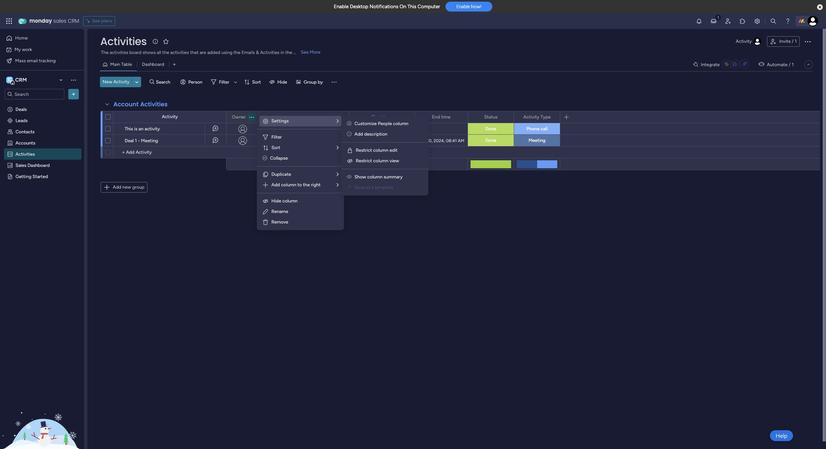 Task type: describe. For each thing, give the bounding box(es) containing it.
nov 10, 2024, 08:41 am
[[418, 138, 464, 143]]

08:11
[[387, 138, 397, 143]]

board
[[129, 50, 141, 55]]

integrate
[[701, 62, 720, 67]]

+ Add Activity  text field
[[117, 149, 223, 157]]

this is an activity
[[125, 126, 160, 132]]

1 horizontal spatial this
[[407, 4, 416, 10]]

sort inside menu
[[271, 145, 280, 151]]

account activities
[[113, 100, 168, 108]]

Item field
[[297, 114, 310, 121]]

remove image
[[262, 219, 269, 226]]

are
[[200, 50, 206, 55]]

add new group button
[[101, 182, 147, 193]]

1 for invite / 1
[[795, 39, 797, 44]]

filter button
[[208, 77, 240, 87]]

1 horizontal spatial -
[[304, 127, 305, 132]]

/ for automate
[[789, 62, 791, 67]]

owner
[[232, 114, 246, 120]]

1 horizontal spatial meeting
[[529, 138, 546, 143]]

group
[[132, 185, 144, 190]]

main
[[110, 62, 120, 67]]

template
[[375, 185, 393, 191]]

activity down account activities field
[[162, 114, 178, 120]]

group by button
[[293, 77, 327, 87]]

restrict column edit
[[356, 148, 398, 153]]

email
[[27, 58, 38, 63]]

v2 search image
[[150, 78, 154, 86]]

see plans
[[92, 18, 112, 24]]

jun
[[359, 127, 366, 132]]

the activities board shows all the activities that are added using the emails & activities in the page.
[[101, 50, 305, 55]]

add for add description
[[355, 132, 363, 137]]

settings image
[[262, 118, 269, 125]]

apps image
[[739, 18, 746, 24]]

settings
[[271, 118, 289, 124]]

sales
[[15, 163, 26, 168]]

emails
[[242, 50, 255, 55]]

rename image
[[262, 209, 269, 215]]

see more
[[301, 49, 320, 55]]

activities up board on the left top of page
[[100, 34, 147, 49]]

0 horizontal spatial this
[[125, 126, 133, 132]]

plans
[[101, 18, 112, 24]]

remove
[[271, 220, 288, 225]]

/ for invite
[[792, 39, 794, 44]]

invite / 1
[[779, 39, 797, 44]]

workspace options image
[[70, 77, 77, 83]]

arrow down image
[[232, 78, 240, 86]]

dashboard inside list box
[[28, 163, 50, 168]]

enable for enable now!
[[456, 4, 470, 9]]

using
[[221, 50, 232, 55]]

summary
[[384, 174, 403, 180]]

2 done from the top
[[485, 138, 496, 143]]

account
[[113, 100, 139, 108]]

1 done from the top
[[485, 126, 496, 132]]

v2 collapse column outline image
[[263, 156, 267, 161]]

see more link
[[300, 49, 321, 56]]

0 vertical spatial crm
[[68, 17, 79, 25]]

nov 10, 2024, 08:11 am
[[359, 138, 404, 143]]

work
[[22, 47, 32, 52]]

10, for nov 10, 2024, 08:11 am
[[368, 138, 374, 143]]

add new group
[[113, 185, 144, 190]]

see for see plans
[[92, 18, 100, 24]]

end time
[[432, 114, 450, 120]]

inbox image
[[710, 18, 717, 24]]

hide column
[[271, 199, 298, 204]]

activity
[[145, 126, 160, 132]]

show column summary
[[355, 174, 403, 180]]

restrict for restrict column edit
[[356, 148, 372, 153]]

options image right people
[[405, 112, 410, 123]]

invite members image
[[725, 18, 731, 24]]

dapulse close image
[[817, 4, 823, 11]]

activities right &
[[260, 50, 279, 55]]

see for see more
[[301, 49, 309, 55]]

End time field
[[430, 114, 452, 121]]

hide column image
[[262, 198, 269, 205]]

home button
[[4, 33, 71, 44]]

activity inside field
[[523, 114, 539, 120]]

restrict for restrict column view
[[356, 158, 372, 164]]

08:41
[[446, 138, 457, 143]]

options image right type
[[551, 112, 555, 123]]

column for hide column
[[282, 199, 298, 204]]

autopilot image
[[759, 60, 764, 69]]

time for end time
[[441, 114, 450, 120]]

column for show column summary
[[367, 174, 383, 180]]

1 vertical spatial -
[[138, 138, 140, 144]]

filter image
[[262, 134, 269, 141]]

accounts
[[15, 140, 35, 146]]

enable now!
[[456, 4, 481, 9]]

Activities field
[[99, 34, 148, 49]]

am for nov 10, 2024, 08:11 am
[[398, 138, 404, 143]]

nov for nov 10, 2024, 08:11 am
[[359, 138, 367, 143]]

notifications image
[[696, 18, 702, 24]]

that
[[190, 50, 199, 55]]

home
[[15, 35, 28, 41]]

1 activities from the left
[[110, 50, 128, 55]]

the
[[101, 50, 109, 55]]

to
[[297, 182, 302, 188]]

search everything image
[[770, 18, 777, 24]]

public dashboard image
[[7, 162, 13, 169]]

page.
[[293, 50, 305, 55]]

main table
[[110, 62, 132, 67]]

03:00
[[385, 127, 397, 132]]

add view image
[[173, 62, 176, 67]]

in
[[281, 50, 284, 55]]

all
[[157, 50, 161, 55]]

1 vertical spatial options image
[[249, 112, 254, 123]]

0 horizontal spatial 1
[[135, 138, 137, 144]]

Account Activities field
[[112, 100, 169, 109]]

customize people column
[[355, 121, 408, 127]]

1 image
[[715, 14, 721, 21]]

list arrow image for sort
[[337, 146, 339, 150]]

new activity button
[[100, 77, 132, 87]]

menu image
[[331, 79, 337, 85]]

table
[[121, 62, 132, 67]]

1 for automate / 1
[[792, 62, 794, 67]]

emails settings image
[[754, 18, 760, 24]]

2 activities from the left
[[170, 50, 189, 55]]

see plans button
[[83, 16, 115, 26]]

add for add column to the right
[[271, 182, 280, 188]]

2022,
[[374, 127, 384, 132]]

added
[[207, 50, 220, 55]]

public board image
[[7, 173, 13, 180]]

&
[[256, 50, 259, 55]]

main table button
[[100, 59, 137, 70]]

type
[[541, 114, 551, 120]]

am for jun 23, 2022, 03:00 am
[[398, 127, 405, 132]]

leads
[[15, 118, 28, 123]]

automate
[[767, 62, 788, 67]]

menu containing settings
[[257, 113, 344, 231]]

c
[[8, 77, 11, 83]]

lottie animation element
[[0, 383, 84, 450]]

column information image
[[340, 115, 345, 120]]

sort image
[[262, 145, 269, 151]]

phone call
[[527, 126, 548, 132]]

my
[[15, 47, 21, 52]]

call
[[541, 126, 548, 132]]



Task type: vqa. For each thing, say whether or not it's contained in the screenshot.
the topmost of
no



Task type: locate. For each thing, give the bounding box(es) containing it.
list arrow image left column information icon
[[337, 119, 339, 124]]

activities
[[100, 34, 147, 49], [260, 50, 279, 55], [140, 100, 168, 108], [15, 151, 35, 157]]

column down nov 10, 2024, 08:11 am
[[373, 148, 388, 153]]

rename
[[271, 209, 288, 215]]

the right all
[[162, 50, 169, 55]]

filter inside popup button
[[219, 79, 229, 85]]

filter left arrow down image
[[219, 79, 229, 85]]

new
[[122, 185, 131, 190]]

workspace selection element
[[6, 76, 28, 85]]

0 vertical spatial dashboard
[[142, 62, 164, 67]]

add description
[[355, 132, 387, 137]]

1 horizontal spatial add
[[271, 182, 280, 188]]

crm right sales
[[68, 17, 79, 25]]

add to favorites image
[[163, 38, 169, 45]]

options image down the workspace options icon on the top
[[70, 91, 77, 98]]

/ right automate
[[789, 62, 791, 67]]

save
[[355, 185, 365, 191]]

dashboard button
[[137, 59, 169, 70]]

activity inside button
[[113, 79, 129, 85]]

sort inside sort 'popup button'
[[252, 79, 261, 85]]

activity down apps image in the right of the page
[[736, 39, 752, 44]]

1 time from the left
[[383, 114, 392, 120]]

description
[[364, 132, 387, 137]]

0 horizontal spatial nov
[[359, 138, 367, 143]]

1 horizontal spatial 10,
[[427, 138, 433, 143]]

add inside button
[[113, 185, 121, 190]]

0 vertical spatial restrict
[[356, 148, 372, 153]]

see inside button
[[92, 18, 100, 24]]

save as a template
[[355, 185, 393, 191]]

crm right workspace image on the left top
[[15, 77, 27, 83]]

0 vertical spatial 1
[[795, 39, 797, 44]]

show board description image
[[151, 38, 159, 45]]

0 horizontal spatial time
[[383, 114, 392, 120]]

1 vertical spatial 1
[[792, 62, 794, 67]]

activity type
[[523, 114, 551, 120]]

1 inside button
[[795, 39, 797, 44]]

meeting down activity
[[141, 138, 158, 144]]

activities down v2 search icon
[[140, 100, 168, 108]]

enable for enable desktop notifications on this computer
[[334, 4, 349, 10]]

options image right invite / 1
[[804, 38, 812, 46]]

monday sales crm
[[29, 17, 79, 25]]

a
[[371, 185, 374, 191]]

getting started
[[15, 174, 48, 179]]

enable desktop notifications on this computer
[[334, 4, 440, 10]]

0 vertical spatial /
[[792, 39, 794, 44]]

1 vertical spatial crm
[[15, 77, 27, 83]]

1 horizontal spatial nov
[[418, 138, 426, 143]]

activity inside popup button
[[736, 39, 752, 44]]

1 list arrow image from the top
[[337, 119, 339, 124]]

options image
[[804, 38, 812, 46], [249, 112, 254, 123]]

group by
[[304, 79, 323, 85]]

- down item field
[[304, 127, 305, 132]]

2 vertical spatial list arrow image
[[337, 172, 339, 177]]

deal
[[125, 138, 134, 144]]

0 horizontal spatial -
[[138, 138, 140, 144]]

0 vertical spatial list arrow image
[[337, 119, 339, 124]]

menu
[[257, 113, 344, 231]]

3 list arrow image from the top
[[337, 172, 339, 177]]

1 vertical spatial hide
[[271, 199, 281, 204]]

activity button
[[733, 36, 764, 47]]

view
[[390, 158, 399, 164]]

filter inside menu
[[271, 135, 282, 140]]

0 horizontal spatial /
[[789, 62, 791, 67]]

hide right hide column icon
[[271, 199, 281, 204]]

am right 03:00
[[398, 127, 405, 132]]

duplicate image
[[262, 171, 269, 178]]

phone
[[527, 126, 540, 132]]

see left plans
[[92, 18, 100, 24]]

restrict column edit image
[[347, 147, 353, 154]]

monday
[[29, 17, 52, 25]]

restrict right restrict column edit 'icon'
[[356, 148, 372, 153]]

1 horizontal spatial 2024,
[[434, 138, 445, 143]]

restrict
[[356, 148, 372, 153], [356, 158, 372, 164]]

list box containing deals
[[0, 102, 84, 271]]

1 vertical spatial list arrow image
[[337, 146, 339, 150]]

option
[[0, 103, 84, 105]]

1 horizontal spatial options image
[[804, 38, 812, 46]]

desktop
[[350, 4, 368, 10]]

Search in workspace field
[[14, 91, 55, 98]]

collapse board header image
[[806, 62, 811, 67]]

1 horizontal spatial dashboard
[[142, 62, 164, 67]]

activity right new
[[113, 79, 129, 85]]

dashboard inside button
[[142, 62, 164, 67]]

0 vertical spatial hide
[[277, 79, 287, 85]]

Search field
[[154, 77, 174, 87]]

see
[[92, 18, 100, 24], [301, 49, 309, 55]]

2 10, from the left
[[427, 138, 433, 143]]

this right "on"
[[407, 4, 416, 10]]

list box
[[0, 102, 84, 271]]

shows
[[143, 50, 156, 55]]

the inside menu
[[303, 182, 310, 188]]

1 horizontal spatial 1
[[792, 62, 794, 67]]

1 vertical spatial done
[[485, 138, 496, 143]]

0 vertical spatial this
[[407, 4, 416, 10]]

deals
[[15, 107, 27, 112]]

customize
[[355, 121, 377, 127]]

0 horizontal spatial sort
[[252, 79, 261, 85]]

1 restrict from the top
[[356, 148, 372, 153]]

1 10, from the left
[[368, 138, 374, 143]]

done
[[485, 126, 496, 132], [485, 138, 496, 143]]

contacts
[[15, 129, 35, 135]]

2024,
[[375, 138, 386, 143], [434, 138, 445, 143]]

deal 1 - meeting
[[125, 138, 158, 144]]

activity up the phone on the top right of page
[[523, 114, 539, 120]]

the right in in the left top of the page
[[285, 50, 292, 55]]

sales
[[53, 17, 66, 25]]

person button
[[178, 77, 206, 87]]

right
[[311, 182, 321, 188]]

on
[[400, 4, 406, 10]]

activities up add view image
[[170, 50, 189, 55]]

hide for hide
[[277, 79, 287, 85]]

select product image
[[6, 18, 13, 24]]

options image
[[70, 91, 77, 98], [339, 112, 344, 123], [405, 112, 410, 123], [551, 112, 555, 123]]

1 vertical spatial restrict
[[356, 158, 372, 164]]

hide inside popup button
[[277, 79, 287, 85]]

show
[[355, 174, 366, 180]]

2 horizontal spatial add
[[355, 132, 363, 137]]

see left more
[[301, 49, 309, 55]]

1 vertical spatial this
[[125, 126, 133, 132]]

getting
[[15, 174, 31, 179]]

2 list arrow image from the top
[[337, 146, 339, 150]]

the right to
[[303, 182, 310, 188]]

my work
[[15, 47, 32, 52]]

0 horizontal spatial options image
[[249, 112, 254, 123]]

new activity
[[103, 79, 129, 85]]

options image right owner field
[[249, 112, 254, 123]]

2 nov from the left
[[418, 138, 426, 143]]

0 horizontal spatial meeting
[[141, 138, 158, 144]]

sort
[[252, 79, 261, 85], [271, 145, 280, 151]]

add inside menu
[[271, 182, 280, 188]]

time up people
[[383, 114, 392, 120]]

Status field
[[483, 114, 499, 121]]

enable left now!
[[456, 4, 470, 9]]

sort right sort icon
[[271, 145, 280, 151]]

by
[[318, 79, 323, 85]]

0 vertical spatial done
[[485, 126, 496, 132]]

2 time from the left
[[441, 114, 450, 120]]

1 horizontal spatial filter
[[271, 135, 282, 140]]

10, left 08:41
[[427, 138, 433, 143]]

add right add column to the right image
[[271, 182, 280, 188]]

column up 03:00
[[393, 121, 408, 127]]

1 horizontal spatial /
[[792, 39, 794, 44]]

hide left "group by" popup button
[[277, 79, 287, 85]]

automate / 1
[[767, 62, 794, 67]]

0 horizontal spatial filter
[[219, 79, 229, 85]]

time for start time
[[383, 114, 392, 120]]

- right deal
[[138, 138, 140, 144]]

options image left dapulse person column "image"
[[339, 112, 344, 123]]

mass email tracking
[[15, 58, 56, 63]]

1 horizontal spatial time
[[441, 114, 450, 120]]

group
[[304, 79, 317, 85]]

10, for nov 10, 2024, 08:41 am
[[427, 138, 433, 143]]

0 horizontal spatial add
[[113, 185, 121, 190]]

save as a template menu item
[[347, 184, 423, 192]]

help image
[[785, 18, 791, 24]]

person
[[188, 79, 202, 85]]

activities inside field
[[140, 100, 168, 108]]

add column to the right image
[[262, 182, 269, 189]]

help
[[776, 433, 788, 440]]

list arrow image left restrict column edit 'icon'
[[337, 146, 339, 150]]

workspace image
[[6, 77, 13, 84]]

time
[[383, 114, 392, 120], [441, 114, 450, 120]]

list arrow image
[[337, 119, 339, 124], [337, 146, 339, 150], [337, 172, 339, 177]]

time inside field
[[383, 114, 392, 120]]

christina overa image
[[808, 16, 818, 26]]

/ inside "invite / 1" button
[[792, 39, 794, 44]]

sales dashboard
[[15, 163, 50, 168]]

lottie animation image
[[0, 383, 84, 450]]

activities down accounts at the left of page
[[15, 151, 35, 157]]

2 restrict from the top
[[356, 158, 372, 164]]

activities up the main table button
[[110, 50, 128, 55]]

add for add new group
[[113, 185, 121, 190]]

0 horizontal spatial see
[[92, 18, 100, 24]]

0 vertical spatial filter
[[219, 79, 229, 85]]

2024, for 08:11
[[375, 138, 386, 143]]

1 right automate
[[792, 62, 794, 67]]

1 horizontal spatial activities
[[170, 50, 189, 55]]

0 horizontal spatial 10,
[[368, 138, 374, 143]]

2 horizontal spatial 1
[[795, 39, 797, 44]]

help button
[[770, 431, 793, 442]]

end
[[432, 114, 440, 120]]

column up rename
[[282, 199, 298, 204]]

2 vertical spatial 1
[[135, 138, 137, 144]]

hide inside menu
[[271, 199, 281, 204]]

dapulse person column image
[[347, 121, 352, 127]]

0 vertical spatial -
[[304, 127, 305, 132]]

dashboard down shows
[[142, 62, 164, 67]]

restrict column view image
[[347, 158, 353, 165]]

mass
[[15, 58, 26, 63]]

/ right invite
[[792, 39, 794, 44]]

this
[[407, 4, 416, 10], [125, 126, 133, 132]]

mass email tracking button
[[4, 56, 71, 66]]

column
[[393, 121, 408, 127], [373, 148, 388, 153], [373, 158, 388, 164], [367, 174, 383, 180], [281, 182, 296, 188], [282, 199, 298, 204]]

0 vertical spatial sort
[[252, 79, 261, 85]]

am for nov 10, 2024, 08:41 am
[[458, 138, 464, 143]]

list arrow image
[[337, 183, 339, 188]]

2024, left 08:41
[[434, 138, 445, 143]]

1 horizontal spatial enable
[[456, 4, 470, 9]]

1 vertical spatial sort
[[271, 145, 280, 151]]

magic wand outline image
[[347, 185, 352, 191]]

dashboard up started
[[28, 163, 50, 168]]

start
[[371, 114, 382, 120]]

time inside field
[[441, 114, 450, 120]]

hide button
[[267, 77, 291, 87]]

1 2024, from the left
[[375, 138, 386, 143]]

started
[[33, 174, 48, 179]]

the
[[162, 50, 169, 55], [234, 50, 240, 55], [285, 50, 292, 55], [303, 182, 310, 188]]

nov left 08:41
[[418, 138, 426, 143]]

1 horizontal spatial see
[[301, 49, 309, 55]]

1 vertical spatial /
[[789, 62, 791, 67]]

eye outline image
[[347, 174, 352, 180]]

0 horizontal spatial dashboard
[[28, 163, 50, 168]]

duplicate
[[271, 172, 291, 177]]

2 2024, from the left
[[434, 138, 445, 143]]

am right 08:41
[[458, 138, 464, 143]]

column down restrict column edit
[[373, 158, 388, 164]]

dashboard
[[142, 62, 164, 67], [28, 163, 50, 168]]

notifications
[[370, 4, 398, 10]]

is
[[134, 126, 137, 132]]

1 right deal
[[135, 138, 137, 144]]

list arrow image for duplicate
[[337, 172, 339, 177]]

now!
[[471, 4, 481, 9]]

sort button
[[242, 77, 265, 87]]

add column to the right
[[271, 182, 321, 188]]

column up save as a template
[[367, 174, 383, 180]]

time right the end
[[441, 114, 450, 120]]

v2 info image
[[347, 132, 352, 137]]

crm inside the workspace selection element
[[15, 77, 27, 83]]

column left to
[[281, 182, 296, 188]]

0 horizontal spatial enable
[[334, 4, 349, 10]]

1 vertical spatial see
[[301, 49, 309, 55]]

this left is
[[125, 126, 133, 132]]

add left new
[[113, 185, 121, 190]]

sort right arrow down image
[[252, 79, 261, 85]]

0 vertical spatial options image
[[804, 38, 812, 46]]

add right v2 info image
[[355, 132, 363, 137]]

1 nov from the left
[[359, 138, 367, 143]]

1 vertical spatial filter
[[271, 135, 282, 140]]

Owner field
[[230, 114, 247, 121]]

angle down image
[[135, 80, 138, 85]]

list arrow image for settings
[[337, 119, 339, 124]]

1 horizontal spatial sort
[[271, 145, 280, 151]]

Start time field
[[370, 114, 394, 121]]

2024, down description
[[375, 138, 386, 143]]

0 vertical spatial see
[[92, 18, 100, 24]]

restrict right restrict column view image
[[356, 158, 372, 164]]

item
[[299, 114, 308, 120]]

filter right filter image
[[271, 135, 282, 140]]

10, down add description
[[368, 138, 374, 143]]

nov
[[359, 138, 367, 143], [418, 138, 426, 143]]

column for add column to the right
[[281, 182, 296, 188]]

1 vertical spatial dashboard
[[28, 163, 50, 168]]

0 horizontal spatial activities
[[110, 50, 128, 55]]

nov for nov 10, 2024, 08:41 am
[[418, 138, 426, 143]]

2024, for 08:41
[[434, 138, 445, 143]]

list arrow image up list arrow image
[[337, 172, 339, 177]]

0 horizontal spatial 2024,
[[375, 138, 386, 143]]

column for restrict column view
[[373, 158, 388, 164]]

hide
[[277, 79, 287, 85], [271, 199, 281, 204]]

enable inside button
[[456, 4, 470, 9]]

dapulse integrations image
[[693, 62, 698, 67]]

0 horizontal spatial crm
[[15, 77, 27, 83]]

start time
[[371, 114, 392, 120]]

am right 08:11
[[398, 138, 404, 143]]

enable left desktop
[[334, 4, 349, 10]]

23,
[[367, 127, 372, 132]]

the right using
[[234, 50, 240, 55]]

column for restrict column edit
[[373, 148, 388, 153]]

-
[[304, 127, 305, 132], [138, 138, 140, 144]]

meeting down phone call
[[529, 138, 546, 143]]

computer
[[418, 4, 440, 10]]

1 right invite
[[795, 39, 797, 44]]

hide for hide column
[[271, 199, 281, 204]]

Activity Type field
[[522, 114, 552, 121]]

nov down add description
[[359, 138, 367, 143]]

as
[[366, 185, 370, 191]]

edit
[[390, 148, 398, 153]]

1 horizontal spatial crm
[[68, 17, 79, 25]]



